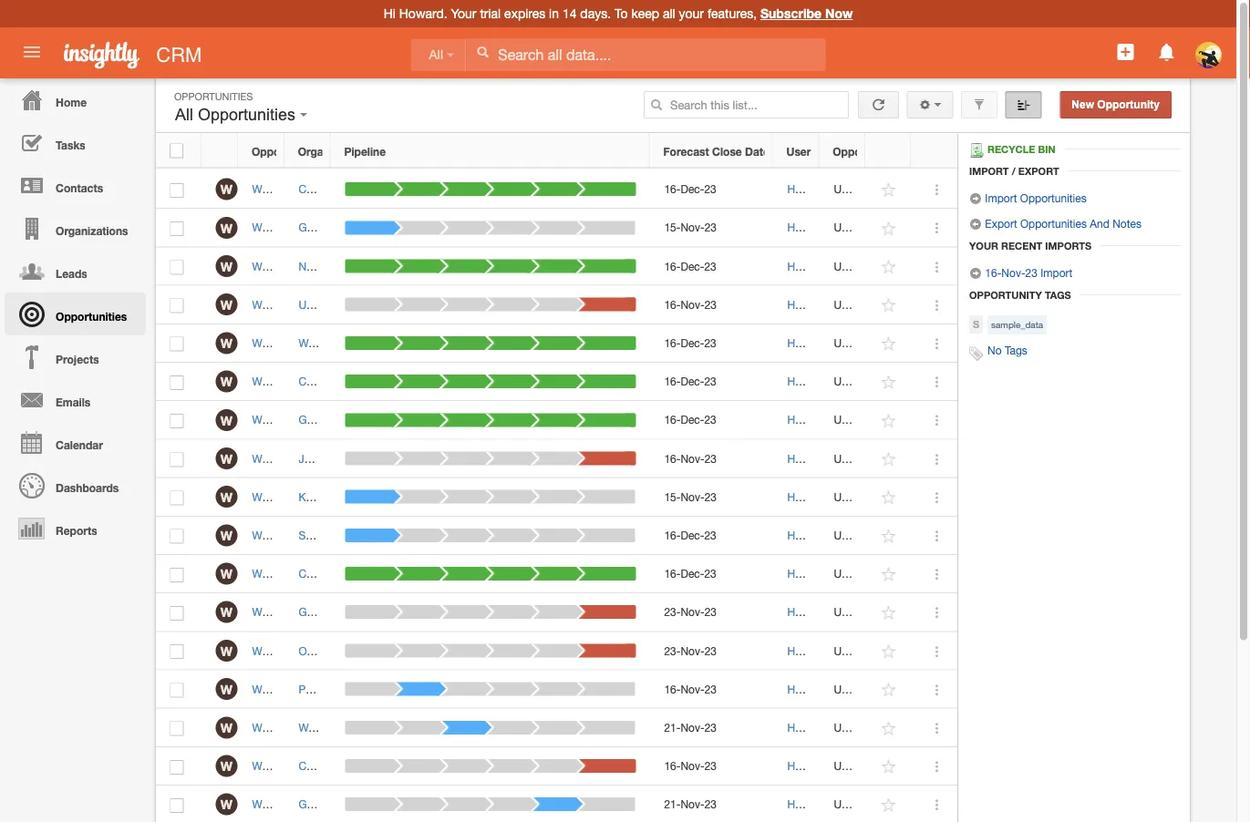 Task type: vqa. For each thing, say whether or not it's contained in the screenshot.
Whirlybird T200 - Globex, Hong Kong - Terry Thomas's W
yes



Task type: describe. For each thing, give the bounding box(es) containing it.
1 w row from the top
[[156, 171, 958, 209]]

16-dec-23 cell for whirligig g990 - warbucks industries - roger mills
[[650, 325, 773, 363]]

clampett oil and gas corp. link
[[299, 568, 434, 581]]

nov- for whirligig g990 - globex - albert lee
[[681, 221, 705, 234]]

whirlybird for clampett oil and gas corp.
[[252, 568, 301, 581]]

10 w row from the top
[[156, 517, 958, 555]]

organizations link
[[5, 207, 146, 250]]

1 sirius from the left
[[299, 529, 326, 542]]

- up the whirlybird t200 - cyberdyne systems corp. - nicole gomez link
[[444, 722, 448, 734]]

1 university from the left
[[299, 298, 347, 311]]

2 company from the left
[[398, 683, 445, 696]]

16- for whirlybird g550 - clampett oil and gas corp. - katherine warren
[[664, 568, 681, 581]]

- up nakatomi trading corp. on the left top of page
[[327, 221, 331, 234]]

sirius corp. link
[[299, 529, 356, 542]]

usd $‎120,000.00
[[834, 722, 921, 734]]

calendar link
[[5, 421, 146, 464]]

mills for whirligig g990 - warbucks industries - roger mills
[[477, 337, 499, 350]]

whirligig for whirligig g990 - warbucks industries - roger mills
[[252, 337, 294, 350]]

oil down whirligig g990 - warbucks industries - roger mills 'link'
[[396, 375, 409, 388]]

16-dec-23 cell for whirligig g990 - clampett oil and gas, singapore - aaron lang
[[650, 171, 773, 209]]

2 w row from the top
[[156, 209, 958, 248]]

corp. down king group link
[[329, 529, 356, 542]]

- up globex, spain
[[334, 568, 338, 581]]

bin
[[1038, 144, 1056, 155]]

9 w row from the top
[[156, 478, 958, 517]]

reports
[[56, 524, 97, 537]]

1 gas from the left
[[384, 568, 404, 581]]

$‎270,000.00
[[860, 529, 921, 542]]

whirlybird g550 - parker and company - lisa parker
[[252, 683, 510, 696]]

w link for whirlwinder x520 - sirius corp. - tina martin
[[216, 525, 238, 547]]

- left chris
[[407, 491, 411, 504]]

- left nicholas
[[478, 375, 482, 388]]

contacts
[[56, 182, 103, 194]]

globex, down cyberdyne systems corp.
[[339, 799, 377, 811]]

w for whirlwinder x520 - sirius corp. - tina martin
[[221, 528, 233, 544]]

x520 for sirius
[[313, 529, 338, 542]]

usd $‎500,000.00 cell
[[820, 440, 921, 478]]

whirlybird t200 - cyberdyne systems corp. - nicole gomez
[[252, 760, 547, 773]]

thomas
[[473, 799, 512, 811]]

$‎450,000.00
[[860, 260, 921, 273]]

jakubowski llc link
[[299, 452, 380, 465]]

2 nakatomi from the left
[[334, 260, 381, 273]]

follow image for whirligig g990 - warbucks industries - roger mills
[[881, 336, 898, 353]]

corp. up "whirlybird t200 - globex, hong kong - terry thomas" link on the left
[[400, 760, 427, 773]]

16-nov-23 for usd $‎110,000.00
[[664, 298, 717, 311]]

whirlwinder x520 - sirius corp. - tina martin
[[252, 529, 471, 542]]

- left the mark
[[423, 645, 427, 658]]

whirlybird t200 - globex, hong kong - terry thomas link
[[252, 799, 521, 811]]

16-nov-23 cell for usd $‎500,000.00
[[650, 440, 773, 478]]

recycle bin link
[[970, 143, 1065, 158]]

2 gas from the left
[[427, 568, 446, 581]]

leads
[[56, 267, 87, 280]]

howard brown link for whirlwinder x520 - jakubowski llc - jason castillo
[[788, 452, 861, 465]]

follow image for whirligig g990 - globex - albert lee
[[881, 220, 898, 237]]

contacts link
[[5, 164, 146, 207]]

clampett down sirius corp. link
[[299, 568, 343, 581]]

- up jakubowski llc
[[341, 414, 345, 427]]

2 jakubowski from the left
[[348, 452, 406, 465]]

- down jakubowski llc
[[341, 491, 345, 504]]

lang
[[538, 183, 562, 196]]

whirligig g990 - nakatomi trading corp. - samantha wright
[[252, 260, 546, 273]]

corp. left tina
[[378, 529, 406, 542]]

howard brown link for whirligig g990 - clampett oil and gas, singapore - aaron lang
[[788, 183, 861, 196]]

dec- for whirlwinder x520 - globex - albert lee
[[681, 414, 705, 427]]

2 northumbria from the left
[[398, 298, 459, 311]]

w for whirligig g990 - clampett oil and gas, singapore - aaron lang
[[221, 182, 233, 197]]

parker and company link
[[299, 683, 402, 696]]

23 for whirlybird g550 - clampett oil and gas corp. - katherine warren
[[705, 568, 717, 581]]

usd for whirligig g990 - warbucks industries - roger mills
[[834, 337, 857, 350]]

21- for usd $‎150,000.00
[[664, 799, 681, 811]]

t200 for cyberdyne systems corp.
[[304, 760, 329, 773]]

w for whirlybird g550 - clampett oil and gas corp. - katherine warren
[[221, 567, 233, 582]]

2 singapore from the left
[[446, 183, 495, 196]]

corp. up whirligig g990 - university of northumbria - paula oliver link
[[388, 260, 415, 273]]

import opportunities
[[982, 192, 1087, 204]]

5 w row from the top
[[156, 325, 958, 363]]

jason
[[439, 452, 469, 465]]

sirius corp.
[[299, 529, 356, 542]]

- down whirlybird g550 - clampett oil and gas corp. - katherine warren link
[[413, 606, 418, 619]]

usd $‎332,000.00 cell
[[820, 402, 921, 440]]

hi howard. your trial expires in 14 days. to keep all your features, subscribe now
[[384, 6, 853, 21]]

1 singapore from the left
[[410, 183, 460, 196]]

clampett up whirligig g990 - globex - albert lee
[[299, 183, 343, 196]]

recycle
[[988, 144, 1036, 155]]

usd $‎180,000.00 cell for 15-nov-23
[[820, 209, 921, 248]]

brown for whirlybird g550 - warbucks industries - roger mills
[[829, 722, 861, 734]]

brown for whirligig g990 - clampett oil and gas, singapore - aaron lang
[[829, 183, 861, 196]]

globex link for x520
[[299, 414, 334, 427]]

howard brown for whirlybird t200 - globex, hong kong - terry thomas
[[788, 799, 861, 811]]

w for whirligig g990 - warbucks industries - roger mills
[[221, 336, 233, 351]]

warbucks down university of northumbria
[[334, 337, 383, 350]]

23-nov-23 cell for usd $‎180,000.00
[[650, 594, 773, 632]]

2 kong from the left
[[410, 799, 436, 811]]

1 cyberdyne from the left
[[299, 760, 352, 773]]

1 llc from the left
[[360, 452, 380, 465]]

mark
[[430, 645, 455, 658]]

usd for whirlwinder x520 - clampett oil and gas, uk - nicholas flores
[[834, 375, 857, 388]]

- down university of northumbria link
[[327, 337, 331, 350]]

1 northumbria from the left
[[363, 298, 424, 311]]

- up whirligig g990 - globex - albert lee
[[327, 183, 331, 196]]

whirlybird t200 - globex, hong kong - terry thomas
[[252, 799, 512, 811]]

usd $‎450,000.00 cell
[[820, 248, 921, 286]]

brown for whirlybird g550 - globex, spain - katherine reyes
[[829, 606, 861, 619]]

whirlybird g550 - parker and company - lisa parker link
[[252, 683, 519, 696]]

expires
[[505, 6, 546, 21]]

dashboards link
[[5, 464, 146, 507]]

- up oceanic airlines link
[[334, 606, 338, 619]]

usd $‎110,000.00
[[834, 298, 921, 311]]

reports link
[[5, 507, 146, 550]]

subscribe now link
[[761, 6, 853, 21]]

0 vertical spatial opportunity
[[1098, 99, 1160, 111]]

15-nov-23 cell for usd $‎180,000.00
[[650, 209, 773, 248]]

forecast
[[664, 145, 709, 158]]

industries up clampett oil and gas, uk at left top
[[351, 337, 398, 350]]

16-dec-23 cell for whirlybird g550 - clampett oil and gas corp. - katherine warren
[[650, 555, 773, 594]]

- up whirlwinder x520 - clampett oil and gas, uk - nicholas flores link
[[437, 337, 441, 350]]

- left terry
[[439, 799, 443, 811]]

0 vertical spatial export
[[1019, 165, 1060, 177]]

howard for whirlybird g550 - clampett oil and gas corp. - katherine warren
[[788, 568, 826, 581]]

23 for whirlybird g550 - warbucks industries - roger mills
[[705, 722, 717, 734]]

$‎150,000.00
[[860, 799, 921, 811]]

- down whirligig g990 - globex - albert lee
[[327, 260, 331, 273]]

howard for whirlwinder x520 - jakubowski llc - jason castillo
[[788, 452, 826, 465]]

oil up whirligig g990 - globex - albert lee link
[[347, 183, 360, 196]]

wright
[[514, 260, 546, 273]]

usd for whirlwinder x520 - jakubowski llc - jason castillo
[[834, 452, 857, 465]]

whirligig g990 - warbucks industries - roger mills
[[252, 337, 499, 350]]

1 oceanic from the left
[[299, 645, 339, 658]]

$‎180,000.00 for 23-nov-23
[[860, 606, 921, 619]]

- left samantha
[[454, 260, 458, 273]]

23 for whirlybird t200 - cyberdyne systems corp. - nicole gomez
[[705, 760, 717, 773]]

brown for whirlwinder x520 - king group - chris chen
[[829, 491, 861, 504]]

w link for whirligig g990 - nakatomi trading corp. - samantha wright
[[216, 255, 238, 277]]

brown for whirlybird t200 - globex, hong kong - terry thomas
[[829, 799, 861, 811]]

brown for whirligig g990 - warbucks industries - roger mills
[[829, 337, 861, 350]]

howard for whirlybird g550 - parker and company - lisa parker
[[788, 683, 826, 696]]

imports
[[1046, 240, 1092, 252]]

usd $‎150,000.00
[[834, 799, 921, 811]]

16-dec-23 for whirlwinder x520 - globex - albert lee
[[664, 414, 717, 427]]

clampett down whirlwinder x520 - sirius corp. - tina martin
[[341, 568, 386, 581]]

usd $‎322,000.00
[[834, 683, 921, 696]]

whirlwinder for clampett oil and gas, uk
[[252, 375, 310, 388]]

23 for whirlwinder x520 - sirius corp. - tina martin
[[705, 529, 717, 542]]

usd for whirligig g990 - globex - albert lee
[[834, 221, 857, 234]]

17 w row from the top
[[156, 786, 958, 823]]

usd $‎300,000.00 for whirligig g990 - warbucks industries - roger mills
[[834, 337, 921, 350]]

$‎200,000.00
[[860, 375, 921, 388]]

warbucks down parker and company link
[[299, 722, 348, 734]]

oil up whirlybird g550 - globex, spain - katherine reyes link
[[389, 568, 402, 581]]

whirlybird for globex, hong kong
[[252, 799, 301, 811]]

1 trading from the left
[[349, 260, 385, 273]]

howard brown link for whirligig g990 - warbucks industries - roger mills
[[788, 337, 861, 350]]

oil down 'pipeline'
[[382, 183, 395, 196]]

1 kong from the left
[[369, 799, 395, 811]]

nov- for whirlybird g550 - parker and company - lisa parker
[[681, 683, 705, 696]]

2 group from the left
[[373, 491, 404, 504]]

whirligig g990 - university of northumbria - paula oliver
[[252, 298, 528, 311]]

w link for whirlybird g550 - clampett oil and gas corp. - katherine warren
[[216, 563, 238, 585]]

whirlwinder x520 - clampett oil and gas, uk - nicholas flores link
[[252, 375, 569, 388]]

import / export
[[970, 165, 1060, 177]]

- down whirlwinder x520 - globex - albert lee
[[341, 452, 345, 465]]

0 vertical spatial your
[[451, 6, 477, 21]]

11 w row from the top
[[156, 555, 958, 594]]

howard brown for whirlybird g550 - clampett oil and gas corp. - katherine warren
[[788, 568, 861, 581]]

all link
[[411, 39, 466, 72]]

follow image for $‎190,000.00
[[881, 643, 898, 661]]

clampett oil and gas, singapore
[[299, 183, 460, 196]]

23 for whirlybird g550 - parker and company - lisa parker
[[705, 683, 717, 696]]

howard for whirlwinder x520 - sirius corp. - tina martin
[[788, 529, 826, 542]]

16- for whirlwinder x520 - clampett oil and gas, uk - nicholas flores
[[664, 375, 681, 388]]

2 king from the left
[[348, 491, 370, 504]]

castillo
[[472, 452, 508, 465]]

whirlybird g550 - warbucks industries - roger mills link
[[252, 722, 515, 734]]

usd $‎380,000.00 cell
[[820, 478, 921, 517]]

king group link
[[299, 491, 354, 504]]

trial
[[480, 6, 501, 21]]

1 jakubowski from the left
[[299, 452, 357, 465]]

- down parker and company
[[334, 722, 338, 734]]

1 airlines from the left
[[342, 645, 378, 658]]

no
[[988, 344, 1002, 357]]

follow image for $‎150,000.00
[[881, 797, 898, 815]]

w for whirlwinder x520 - globex - albert lee
[[221, 413, 233, 428]]

show list view filters image
[[973, 99, 986, 111]]

- up 'whirlwinder x520 - jakubowski llc - jason castillo' link
[[386, 414, 390, 427]]

2 oceanic from the left
[[341, 645, 382, 658]]

corp. down tina
[[407, 568, 434, 581]]

2 trading from the left
[[384, 260, 420, 273]]

- left aaron
[[498, 183, 503, 196]]

row group containing w
[[156, 171, 958, 823]]

howard.
[[399, 6, 448, 21]]

whirlwinder for globex
[[252, 414, 310, 427]]

15 w row from the top
[[156, 709, 958, 748]]

1 nakatomi from the left
[[299, 260, 346, 273]]

brown for whirlybird t200 - cyberdyne systems corp. - nicole gomez
[[829, 760, 861, 773]]

warbucks industries link for g990
[[299, 337, 398, 350]]

8 w row from the top
[[156, 440, 958, 478]]

2 airlines from the left
[[385, 645, 420, 658]]

23 for whirlybird g550 - globex, spain - katherine reyes
[[705, 606, 717, 619]]

new opportunity link
[[1060, 91, 1172, 119]]

2 llc from the left
[[409, 452, 429, 465]]

$‎190,000.00
[[860, 645, 921, 658]]

2 hong from the left
[[380, 799, 407, 811]]

1 king from the left
[[299, 491, 321, 504]]

23- for usd $‎180,000.00
[[664, 606, 681, 619]]

usd $‎150,000.00 cell
[[820, 786, 921, 823]]

clampett up whirlwinder x520 - globex - albert lee
[[299, 375, 343, 388]]

howard brown link for whirlwinder x520 - king group - chris chen
[[788, 491, 861, 504]]

usd $‎300,000.00 for whirligig g990 - clampett oil and gas, singapore - aaron lang
[[834, 183, 921, 196]]

oceanic airlines link
[[299, 645, 378, 658]]

4 w row from the top
[[156, 286, 958, 325]]

16- for whirligig g990 - clampett oil and gas, singapore - aaron lang
[[664, 183, 681, 196]]

brown for whirlwinder x520 - jakubowski llc - jason castillo
[[829, 452, 861, 465]]

all opportunities
[[175, 105, 300, 124]]

circle arrow right image
[[970, 267, 982, 280]]

3 w row from the top
[[156, 248, 958, 286]]

to
[[615, 6, 628, 21]]

x520 for globex
[[313, 414, 338, 427]]

nakatomi trading corp. link
[[299, 260, 415, 273]]

whirlybird g550 - clampett oil and gas corp. - katherine warren
[[252, 568, 571, 581]]

14 w row from the top
[[156, 671, 958, 709]]

leads link
[[5, 250, 146, 293]]

corp. up terry
[[441, 760, 468, 773]]

usd $‎380,000.00
[[834, 491, 921, 504]]

dec- for whirligig g990 - nakatomi trading corp. - samantha wright
[[681, 260, 705, 273]]

crm
[[156, 43, 202, 66]]

white image
[[476, 46, 489, 58]]

features,
[[708, 6, 757, 21]]

clampett down "whirligig g990 - warbucks industries - roger mills"
[[348, 375, 393, 388]]

- left jason
[[432, 452, 436, 465]]

usd for whirlybird g550 - globex, spain - katherine reyes
[[834, 606, 857, 619]]

16- for whirligig g990 - warbucks industries - roger mills
[[664, 337, 681, 350]]

emails link
[[5, 379, 146, 421]]

export opportunities and notes link
[[970, 217, 1142, 231]]

warren
[[537, 568, 571, 581]]

whirlwinder x520 - jakubowski llc - jason castillo link
[[252, 452, 517, 465]]

globex, up oceanic airlines link
[[299, 606, 337, 619]]

1 systems from the left
[[355, 760, 397, 773]]

and
[[1090, 217, 1110, 230]]

- left paula
[[462, 298, 467, 311]]

- up globex, hong kong
[[332, 760, 336, 773]]

usd $‎332,000.00
[[834, 414, 921, 427]]

circle arrow left image
[[970, 218, 982, 231]]

follow image for whirligig g990 - nakatomi trading corp. - samantha wright
[[881, 259, 898, 276]]

- left tina
[[409, 529, 413, 542]]

paula
[[470, 298, 497, 311]]

usd for whirligig g990 - university of northumbria - paula oliver
[[834, 298, 857, 311]]

howard for whirlybird g550 - globex, spain - katherine reyes
[[788, 606, 826, 619]]

calendar
[[56, 439, 103, 452]]

2 cyberdyne from the left
[[339, 760, 392, 773]]

16 w row from the top
[[156, 748, 958, 786]]

subscribe
[[761, 6, 822, 21]]

import for import opportunities
[[985, 192, 1017, 204]]

whirligig for whirligig g990 - globex - albert lee
[[252, 221, 294, 234]]

14
[[563, 6, 577, 21]]

2 sirius from the left
[[348, 529, 375, 542]]

usd $‎110,000.00 cell
[[820, 286, 921, 325]]

usd $‎180,000.00 cell for 23-nov-23
[[820, 594, 921, 632]]

- left lisa
[[448, 683, 452, 696]]

3 parker from the left
[[478, 683, 510, 696]]

howard brown link for whirlybird g550 - clampett oil and gas corp. - katherine warren
[[788, 568, 861, 581]]

16-dec-23 cell for whirlwinder x520 - clampett oil and gas, uk - nicholas flores
[[650, 363, 773, 402]]

row containing pipeline
[[156, 134, 957, 168]]

$‎110,000.00
[[860, 298, 921, 311]]

globex, spain
[[299, 606, 368, 619]]

2 university from the left
[[334, 298, 382, 311]]

dec- for whirlwinder x520 - clampett oil and gas, uk - nicholas flores
[[681, 375, 705, 388]]

- down king group link
[[341, 529, 345, 542]]

16- for whirlybird g550 - parker and company - lisa parker
[[664, 683, 681, 696]]

- left nicole
[[471, 760, 475, 773]]

2 systems from the left
[[395, 760, 437, 773]]

clampett oil and gas, uk
[[299, 375, 425, 388]]

1 parker from the left
[[299, 683, 330, 696]]

opportunities link
[[5, 293, 146, 336]]

12 w row from the top
[[156, 594, 958, 632]]

- down cyberdyne systems corp.
[[332, 799, 336, 811]]

1 company from the left
[[355, 683, 402, 696]]

sample_data
[[992, 320, 1044, 330]]

oil up whirlwinder x520 - globex - albert lee link
[[347, 375, 360, 388]]



Task type: locate. For each thing, give the bounding box(es) containing it.
0 vertical spatial usd $‎300,000.00 cell
[[820, 171, 921, 209]]

16 howard brown from the top
[[788, 760, 861, 773]]

llc
[[360, 452, 380, 465], [409, 452, 429, 465]]

whirlybird for parker and company
[[252, 683, 301, 696]]

globex link for g990
[[299, 221, 334, 234]]

opportunities inside button
[[198, 105, 296, 124]]

17 w link from the top
[[216, 794, 238, 816]]

10 howard brown link from the top
[[788, 529, 861, 542]]

15 howard brown from the top
[[788, 722, 861, 734]]

1 vertical spatial warbucks industries
[[299, 722, 398, 734]]

1 horizontal spatial katherine
[[487, 568, 534, 581]]

2 23-nov-23 cell from the top
[[650, 632, 773, 671]]

spain down the clampett oil and gas corp.
[[340, 606, 368, 619]]

0 vertical spatial warbucks industries link
[[299, 337, 398, 350]]

5 usd from the top
[[834, 337, 857, 350]]

systems
[[355, 760, 397, 773], [395, 760, 437, 773]]

dec- for whirlwinder x520 - sirius corp. - tina martin
[[681, 529, 705, 542]]

6 howard from the top
[[788, 375, 826, 388]]

whirlybird
[[252, 568, 301, 581], [252, 606, 301, 619], [252, 645, 301, 658], [252, 683, 301, 696], [252, 722, 301, 734], [252, 760, 301, 773], [252, 799, 301, 811]]

0 horizontal spatial gas
[[384, 568, 404, 581]]

- up whirlwinder x520 - globex - albert lee
[[341, 375, 345, 388]]

whirlwinder
[[252, 375, 310, 388], [252, 414, 310, 427], [252, 452, 310, 465], [252, 491, 310, 504], [252, 529, 310, 542]]

2 usd $‎300,000.00 cell from the top
[[820, 325, 921, 363]]

reyes
[[470, 606, 500, 619]]

corp. down martin
[[449, 568, 477, 581]]

None checkbox
[[170, 183, 184, 198], [170, 222, 184, 236], [170, 260, 184, 275], [170, 299, 184, 313], [170, 376, 184, 390], [170, 607, 184, 621], [170, 645, 184, 660], [170, 684, 184, 698], [170, 722, 184, 737], [170, 799, 184, 814], [170, 183, 184, 198], [170, 222, 184, 236], [170, 260, 184, 275], [170, 299, 184, 313], [170, 376, 184, 390], [170, 607, 184, 621], [170, 645, 184, 660], [170, 684, 184, 698], [170, 722, 184, 737], [170, 799, 184, 814]]

parker and company
[[299, 683, 402, 696]]

x520 up sirius corp. link
[[313, 491, 338, 504]]

dec- for whirlybird g550 - clampett oil and gas corp. - katherine warren
[[681, 568, 705, 581]]

0 horizontal spatial all
[[175, 105, 193, 124]]

home link
[[5, 78, 146, 121]]

warbucks industries for g990
[[299, 337, 398, 350]]

1 16-nov-23 from the top
[[664, 298, 717, 311]]

lisa
[[455, 683, 475, 696]]

oliver
[[500, 298, 528, 311]]

7 brown from the top
[[829, 414, 861, 427]]

21-nov-23 cell for usd $‎120,000.00
[[650, 709, 773, 748]]

nov- inside 16-nov-23 import link
[[1002, 266, 1026, 279]]

w for whirlwinder x520 - clampett oil and gas, uk - nicholas flores
[[221, 375, 233, 390]]

16-
[[664, 183, 681, 196], [664, 260, 681, 273], [985, 266, 1002, 279], [664, 298, 681, 311], [664, 337, 681, 350], [664, 375, 681, 388], [664, 414, 681, 427], [664, 452, 681, 465], [664, 529, 681, 542], [664, 568, 681, 581], [664, 683, 681, 696], [664, 760, 681, 773]]

1 horizontal spatial sirius
[[348, 529, 375, 542]]

1 vertical spatial t200
[[304, 799, 329, 811]]

export down bin on the top right of the page
[[1019, 165, 1060, 177]]

oceanic airlines
[[299, 645, 378, 658]]

2 16-nov-23 cell from the top
[[650, 440, 773, 478]]

0 vertical spatial warbucks industries
[[299, 337, 398, 350]]

howard brown link for whirlybird g550 - globex, spain - katherine reyes
[[788, 606, 861, 619]]

g990 for warbucks industries
[[297, 337, 324, 350]]

circle arrow right image
[[970, 192, 982, 205]]

4 16-dec-23 from the top
[[664, 375, 717, 388]]

brown for whirlwinder x520 - sirius corp. - tina martin
[[829, 529, 861, 542]]

- down nakatomi trading corp. on the left top of page
[[327, 298, 331, 311]]

$‎100,000.00
[[860, 760, 921, 773]]

show sidebar image
[[1017, 99, 1030, 111]]

projects link
[[5, 336, 146, 379]]

0 vertical spatial import
[[970, 165, 1009, 177]]

globex, down cyberdyne systems corp. link
[[299, 799, 337, 811]]

navigation containing home
[[0, 78, 146, 550]]

- down the globex, spain link
[[334, 645, 338, 658]]

brown for whirlybird g550 - parker and company - lisa parker
[[829, 683, 861, 696]]

howard for whirlwinder x520 - clampett oil and gas, uk - nicholas flores
[[788, 375, 826, 388]]

sirius
[[299, 529, 326, 542], [348, 529, 375, 542]]

$‎300,000.00
[[860, 183, 921, 196], [860, 337, 921, 350]]

brown for whirlybird g550 - clampett oil and gas corp. - katherine warren
[[829, 568, 861, 581]]

21-nov-23
[[664, 722, 717, 734], [664, 799, 717, 811]]

23 for whirlwinder x520 - king group - chris chen
[[705, 491, 717, 504]]

usd $‎480,000.00 cell
[[820, 555, 921, 594]]

2 spain from the left
[[382, 606, 410, 619]]

katherine left the warren
[[487, 568, 534, 581]]

1 15-nov-23 from the top
[[664, 221, 717, 234]]

usd for whirlybird g550 - clampett oil and gas corp. - katherine warren
[[834, 568, 857, 581]]

whirlwinder up whirlwinder x520 - globex - albert lee
[[252, 375, 310, 388]]

2 warbucks industries link from the top
[[299, 722, 398, 734]]

2 horizontal spatial parker
[[478, 683, 510, 696]]

2 16-nov-23 from the top
[[664, 452, 717, 465]]

1 horizontal spatial hong
[[380, 799, 407, 811]]

0 horizontal spatial kong
[[369, 799, 395, 811]]

usd for whirlybird t200 - globex, hong kong - terry thomas
[[834, 799, 857, 811]]

parker down oceanic airlines link
[[299, 683, 330, 696]]

4 g550 from the top
[[304, 683, 331, 696]]

16-dec-23 cell for whirligig g990 - nakatomi trading corp. - samantha wright
[[650, 248, 773, 286]]

g990 down whirligig g990 - globex - albert lee
[[297, 260, 324, 273]]

12 w from the top
[[221, 605, 233, 620]]

your
[[679, 6, 704, 21]]

g990
[[297, 183, 324, 196], [297, 221, 324, 234], [297, 260, 324, 273], [297, 298, 324, 311], [297, 337, 324, 350]]

oceanic down the globex, spain link
[[299, 645, 339, 658]]

1 vertical spatial all
[[175, 105, 193, 124]]

usd $‎180,000.00 up usd $‎450,000.00
[[834, 221, 921, 234]]

1 vertical spatial 15-
[[664, 491, 681, 504]]

w for whirlybird t200 - globex, hong kong - terry thomas
[[221, 798, 233, 813]]

1 vertical spatial 15-nov-23
[[664, 491, 717, 504]]

whirligig for whirligig g990 - nakatomi trading corp. - samantha wright
[[252, 260, 294, 273]]

1 horizontal spatial oceanic
[[341, 645, 382, 658]]

follow image up $‎150,000.00 on the bottom right of the page
[[881, 759, 898, 776]]

g990 down university of northumbria link
[[297, 337, 324, 350]]

albert down whirlwinder x520 - clampett oil and gas, uk - nicholas flores
[[393, 414, 422, 427]]

university
[[299, 298, 347, 311], [334, 298, 382, 311]]

0 horizontal spatial parker
[[299, 683, 330, 696]]

g550 down oceanic airlines link
[[304, 683, 331, 696]]

nov- for whirlybird g550 - globex, spain - katherine reyes
[[681, 606, 705, 619]]

company
[[355, 683, 402, 696], [398, 683, 445, 696]]

globex, down clampett oil and gas corp. link
[[341, 606, 379, 619]]

keep
[[632, 6, 659, 21]]

usd $‎200,000.00 cell
[[820, 363, 921, 402]]

cyberdyne systems corp.
[[299, 760, 427, 773]]

howard brown for whirlybird g550 - warbucks industries - roger mills
[[788, 722, 861, 734]]

oceanic up parker and company
[[341, 645, 382, 658]]

usd for whirlybird t200 - cyberdyne systems corp. - nicole gomez
[[834, 760, 857, 773]]

0 vertical spatial globex link
[[299, 221, 334, 234]]

16 usd from the top
[[834, 760, 857, 773]]

albert for whirligig g990 - globex - albert lee
[[380, 221, 409, 234]]

search image
[[650, 99, 663, 111]]

king up sirius corp.
[[299, 491, 321, 504]]

0 vertical spatial usd $‎180,000.00 cell
[[820, 209, 921, 248]]

1 brown from the top
[[829, 183, 861, 196]]

howard brown for whirligig g990 - nakatomi trading corp. - samantha wright
[[788, 260, 861, 273]]

1 w from the top
[[221, 182, 233, 197]]

4 dec- from the top
[[681, 375, 705, 388]]

4 whirligig from the top
[[252, 298, 294, 311]]

sakda
[[458, 645, 489, 658]]

w link for whirligig g990 - globex - albert lee
[[216, 217, 238, 239]]

1 vertical spatial 21-
[[664, 799, 681, 811]]

16-nov-23 cell
[[650, 286, 773, 325], [650, 440, 773, 478], [650, 671, 773, 709], [650, 748, 773, 786]]

0 horizontal spatial opportunity
[[970, 289, 1042, 301]]

23-
[[664, 606, 681, 619], [664, 645, 681, 658]]

w for whirlybird g550 - globex, spain - katherine reyes
[[221, 605, 233, 620]]

10 usd from the top
[[834, 529, 857, 542]]

usd $‎300,000.00 cell up usd $‎200,000.00
[[820, 325, 921, 363]]

usd $‎190,000.00
[[834, 645, 921, 658]]

1 23- from the top
[[664, 606, 681, 619]]

w row
[[156, 171, 958, 209], [156, 209, 958, 248], [156, 248, 958, 286], [156, 286, 958, 325], [156, 325, 958, 363], [156, 363, 958, 402], [156, 402, 958, 440], [156, 440, 958, 478], [156, 478, 958, 517], [156, 517, 958, 555], [156, 555, 958, 594], [156, 594, 958, 632], [156, 632, 958, 671], [156, 671, 958, 709], [156, 709, 958, 748], [156, 748, 958, 786], [156, 786, 958, 823]]

w link for whirlybird t200 - globex, hong kong - terry thomas
[[216, 794, 238, 816]]

usd $‎300,000.00 up usd $‎450,000.00
[[834, 183, 921, 196]]

g550 for oceanic
[[304, 645, 331, 658]]

23 for whirligig g990 - warbucks industries - roger mills
[[705, 337, 717, 350]]

7 howard brown link from the top
[[788, 414, 861, 427]]

follow image up $‎120,000.00
[[881, 682, 898, 699]]

jakubowski up the whirlwinder x520 - king group - chris chen 'link' at the bottom left
[[348, 452, 406, 465]]

t200
[[304, 760, 329, 773], [304, 799, 329, 811]]

0 vertical spatial 15-nov-23
[[664, 221, 717, 234]]

2 23- from the top
[[664, 645, 681, 658]]

0 vertical spatial 15-
[[664, 221, 681, 234]]

howard brown for whirligig g990 - university of northumbria - paula oliver
[[788, 298, 861, 311]]

warbucks up cyberdyne systems corp.
[[341, 722, 390, 734]]

10 follow image from the top
[[881, 720, 898, 738]]

1 horizontal spatial group
[[373, 491, 404, 504]]

howard for whirlybird g550 - oceanic airlines - mark sakda
[[788, 645, 826, 658]]

all
[[663, 6, 676, 21]]

1 horizontal spatial your
[[970, 240, 999, 252]]

0 vertical spatial katherine
[[487, 568, 534, 581]]

howard brown for whirlybird g550 - globex, spain - katherine reyes
[[788, 606, 861, 619]]

0 horizontal spatial spain
[[340, 606, 368, 619]]

23 for whirlybird t200 - globex, hong kong - terry thomas
[[705, 799, 717, 811]]

7 whirlybird from the top
[[252, 799, 301, 811]]

g990 for university of northumbria
[[297, 298, 324, 311]]

6 brown from the top
[[829, 375, 861, 388]]

trading
[[349, 260, 385, 273], [384, 260, 420, 273]]

1 vertical spatial opportunity
[[970, 289, 1042, 301]]

1 vertical spatial import
[[985, 192, 1017, 204]]

9 follow image from the top
[[881, 528, 898, 545]]

$‎380,000.00
[[860, 491, 921, 504]]

all down crm
[[175, 105, 193, 124]]

0 horizontal spatial king
[[299, 491, 321, 504]]

x520 up king group
[[313, 452, 338, 465]]

$‎180,000.00 down $‎480,000.00 in the bottom of the page
[[860, 606, 921, 619]]

- up "reyes"
[[480, 568, 484, 581]]

2 vertical spatial import
[[1041, 266, 1073, 279]]

0 horizontal spatial export
[[985, 217, 1018, 230]]

4 follow image from the top
[[881, 643, 898, 661]]

howard brown for whirlwinder x520 - jakubowski llc - jason castillo
[[788, 452, 861, 465]]

1 horizontal spatial of
[[386, 298, 395, 311]]

1 vertical spatial usd $‎180,000.00
[[834, 606, 921, 619]]

usd $‎180,000.00 down usd $‎480,000.00
[[834, 606, 921, 619]]

0 vertical spatial 23-nov-23
[[664, 606, 717, 619]]

albert for whirlwinder x520 - globex - albert lee
[[393, 414, 422, 427]]

15-nov-23 for usd $‎180,000.00
[[664, 221, 717, 234]]

howard for whirlybird t200 - cyberdyne systems corp. - nicole gomez
[[788, 760, 826, 773]]

albert up the whirligig g990 - nakatomi trading corp. - samantha wright
[[380, 221, 409, 234]]

1 horizontal spatial airlines
[[385, 645, 420, 658]]

northumbria down whirligig g990 - nakatomi trading corp. - samantha wright link
[[398, 298, 459, 311]]

whirlwinder x520 - globex - albert lee link
[[252, 414, 452, 427]]

4 whirlwinder from the top
[[252, 491, 310, 504]]

industries up whirlwinder x520 - clampett oil and gas, uk - nicholas flores link
[[386, 337, 434, 350]]

16-nov-23 cell for usd $‎110,000.00
[[650, 286, 773, 325]]

organizations
[[56, 224, 128, 237]]

1 horizontal spatial opportunity
[[1098, 99, 1160, 111]]

warbucks industries
[[299, 337, 398, 350], [299, 722, 398, 734]]

of down the whirligig g990 - nakatomi trading corp. - samantha wright
[[386, 298, 395, 311]]

nov- for whirlybird t200 - cyberdyne systems corp. - nicole gomez
[[681, 760, 705, 773]]

nakatomi trading corp.
[[299, 260, 415, 273]]

1 vertical spatial roger
[[451, 722, 481, 734]]

0 vertical spatial all
[[429, 48, 443, 62]]

16- for whirligig g990 - university of northumbria - paula oliver
[[664, 298, 681, 311]]

import opportunities link
[[970, 192, 1087, 205]]

martin
[[440, 529, 471, 542]]

- down oceanic airlines link
[[334, 683, 338, 696]]

usd $‎190,000.00 cell
[[820, 632, 921, 671]]

17 brown from the top
[[829, 799, 861, 811]]

0 horizontal spatial of
[[350, 298, 359, 311]]

roger for whirlybird g550 - warbucks industries - roger mills
[[451, 722, 481, 734]]

0 horizontal spatial hong
[[340, 799, 366, 811]]

follow image for whirlybird g550 - warbucks industries - roger mills
[[881, 720, 898, 738]]

1 howard from the top
[[788, 183, 826, 196]]

1 vertical spatial usd $‎300,000.00 cell
[[820, 325, 921, 363]]

king up whirlwinder x520 - sirius corp. - tina martin
[[348, 491, 370, 504]]

company left lisa
[[398, 683, 445, 696]]

1 vertical spatial usd $‎180,000.00 cell
[[820, 594, 921, 632]]

your down circle arrow left "image"
[[970, 240, 999, 252]]

1 horizontal spatial spain
[[382, 606, 410, 619]]

g990 for globex
[[297, 221, 324, 234]]

3 w from the top
[[221, 259, 233, 274]]

0 vertical spatial albert
[[380, 221, 409, 234]]

0 vertical spatial usd $‎300,000.00
[[834, 183, 921, 196]]

usd $‎480,000.00
[[834, 568, 921, 581]]

gas up whirlybird g550 - globex, spain - katherine reyes link
[[384, 568, 404, 581]]

1 vertical spatial katherine
[[421, 606, 467, 619]]

g990 down nakatomi trading corp. link
[[297, 298, 324, 311]]

opportunities up all opportunities
[[174, 90, 253, 102]]

11 brown from the top
[[829, 568, 861, 581]]

g550
[[304, 568, 331, 581], [304, 606, 331, 619], [304, 645, 331, 658], [304, 683, 331, 696], [304, 722, 331, 734]]

0 horizontal spatial group
[[324, 491, 354, 504]]

warbucks industries down university of northumbria
[[299, 337, 398, 350]]

cog image
[[919, 99, 932, 111]]

1 hong from the left
[[340, 799, 366, 811]]

1 whirligig from the top
[[252, 183, 294, 196]]

1 vertical spatial globex link
[[299, 414, 334, 427]]

whirlybird g550 - clampett oil and gas corp. - katherine warren link
[[252, 568, 581, 581]]

w link for whirlybird g550 - globex, spain - katherine reyes
[[216, 602, 238, 624]]

23 for whirligig g990 - university of northumbria - paula oliver
[[705, 298, 717, 311]]

all inside button
[[175, 105, 193, 124]]

recent
[[1002, 240, 1043, 252]]

in
[[549, 6, 559, 21]]

warbucks industries down parker and company
[[299, 722, 398, 734]]

nov- for whirlybird g550 - oceanic airlines - mark sakda
[[681, 645, 705, 658]]

lee for whirligig g990 - globex - albert lee
[[412, 221, 430, 234]]

14 howard from the top
[[788, 683, 826, 696]]

4 16-nov-23 cell from the top
[[650, 748, 773, 786]]

7 w row from the top
[[156, 402, 958, 440]]

w link for whirlybird g550 - oceanic airlines - mark sakda
[[216, 640, 238, 662]]

16- for whirligig g990 - nakatomi trading corp. - samantha wright
[[664, 260, 681, 273]]

opportunities up imports
[[1021, 217, 1087, 230]]

23-nov-23
[[664, 606, 717, 619], [664, 645, 717, 658]]

4 w from the top
[[221, 298, 233, 313]]

globex,
[[299, 606, 337, 619], [341, 606, 379, 619], [299, 799, 337, 811], [339, 799, 377, 811]]

0 vertical spatial $‎300,000.00
[[860, 183, 921, 196]]

1 horizontal spatial king
[[348, 491, 370, 504]]

oil down whirlwinder x520 - sirius corp. - tina martin
[[347, 568, 360, 581]]

howard brown for whirlwinder x520 - clampett oil and gas, uk - nicholas flores
[[788, 375, 861, 388]]

11 usd from the top
[[834, 568, 857, 581]]

globex, hong kong link
[[299, 799, 395, 811]]

cyberdyne systems corp. link
[[299, 760, 427, 773]]

8 usd from the top
[[834, 452, 857, 465]]

usd for whirligig g990 - clampett oil and gas, singapore - aaron lang
[[834, 183, 857, 196]]

0 horizontal spatial airlines
[[342, 645, 378, 658]]

2 globex link from the top
[[299, 414, 334, 427]]

0 vertical spatial 15-nov-23 cell
[[650, 209, 773, 248]]

16-nov-23 import
[[982, 266, 1073, 279]]

clampett oil and gas, uk link
[[299, 375, 425, 388]]

1 vertical spatial albert
[[393, 414, 422, 427]]

16 howard from the top
[[788, 760, 826, 773]]

16-dec-23 cell
[[650, 171, 773, 209], [650, 248, 773, 286], [650, 325, 773, 363], [650, 363, 773, 402], [650, 402, 773, 440], [650, 517, 773, 555], [650, 555, 773, 594]]

usd $‎180,000.00 cell
[[820, 209, 921, 248], [820, 594, 921, 632]]

$‎300,000.00 up $‎450,000.00
[[860, 183, 921, 196]]

lee up jason
[[425, 414, 443, 427]]

4 brown from the top
[[829, 298, 861, 311]]

globex, spain link
[[299, 606, 368, 619]]

w link for whirlwinder x520 - globex - albert lee
[[216, 409, 238, 431]]

1 usd $‎300,000.00 from the top
[[834, 183, 921, 196]]

0 horizontal spatial uk
[[410, 375, 425, 388]]

clampett down 'pipeline'
[[334, 183, 379, 196]]

16-nov-23 for usd $‎322,000.00
[[664, 683, 717, 696]]

usd $‎270,000.00
[[834, 529, 921, 542]]

13 usd from the top
[[834, 645, 857, 658]]

1 vertical spatial 23-nov-23
[[664, 645, 717, 658]]

1 horizontal spatial kong
[[410, 799, 436, 811]]

warbucks industries link down parker and company
[[299, 722, 398, 734]]

1 vertical spatial warbucks industries link
[[299, 722, 398, 734]]

1 vertical spatial your
[[970, 240, 999, 252]]

opportunity right new
[[1098, 99, 1160, 111]]

usd $‎100,000.00 cell
[[820, 748, 921, 786]]

1 vertical spatial lee
[[425, 414, 443, 427]]

$‎322,000.00
[[860, 683, 921, 696]]

13 w row from the top
[[156, 632, 958, 671]]

row
[[156, 134, 957, 168]]

brown for whirligig g990 - nakatomi trading corp. - samantha wright
[[829, 260, 861, 273]]

gas
[[384, 568, 404, 581], [427, 568, 446, 581]]

0 horizontal spatial sirius
[[299, 529, 326, 542]]

1 horizontal spatial llc
[[409, 452, 429, 465]]

usd for whirlwinder x520 - king group - chris chen
[[834, 491, 857, 504]]

1 vertical spatial 15-nov-23 cell
[[650, 478, 773, 517]]

w for whirlwinder x520 - jakubowski llc - jason castillo
[[221, 451, 233, 467]]

1 15- from the top
[[664, 221, 681, 234]]

1 vertical spatial export
[[985, 217, 1018, 230]]

21-nov-23 cell
[[650, 709, 773, 748], [650, 786, 773, 823]]

$‎180,000.00 up $‎450,000.00
[[860, 221, 921, 234]]

15- for usd $‎380,000.00
[[664, 491, 681, 504]]

usd $‎300,000.00
[[834, 183, 921, 196], [834, 337, 921, 350]]

opportunity down 16-nov-23 import link
[[970, 289, 1042, 301]]

follow image
[[881, 182, 898, 199], [881, 220, 898, 237], [881, 259, 898, 276], [881, 297, 898, 314], [881, 336, 898, 353], [881, 374, 898, 391], [881, 413, 898, 430], [881, 451, 898, 468], [881, 528, 898, 545], [881, 720, 898, 738]]

row group
[[156, 171, 958, 823]]

1 21-nov-23 cell from the top
[[650, 709, 773, 748]]

14 howard brown from the top
[[788, 683, 861, 696]]

1 horizontal spatial uk
[[459, 375, 475, 388]]

albert
[[380, 221, 409, 234], [393, 414, 422, 427]]

jakubowski up king group
[[299, 452, 357, 465]]

whirlwinder x520 - jakubowski llc - jason castillo
[[252, 452, 508, 465]]

follow image up $‎270,000.00
[[881, 490, 898, 507]]

usd $‎300,000.00 cell for whirligig g990 - clampett oil and gas, singapore - aaron lang
[[820, 171, 921, 209]]

whirlwinder x520 - clampett oil and gas, uk - nicholas flores
[[252, 375, 560, 388]]

0 vertical spatial 21-nov-23
[[664, 722, 717, 734]]

0 horizontal spatial llc
[[360, 452, 380, 465]]

usd $‎120,000.00 cell
[[820, 709, 921, 748]]

0 horizontal spatial katherine
[[421, 606, 467, 619]]

6 usd from the top
[[834, 375, 857, 388]]

17 w from the top
[[221, 798, 233, 813]]

1 horizontal spatial all
[[429, 48, 443, 62]]

23 for whirlwinder x520 - globex - albert lee
[[705, 414, 717, 427]]

6 howard brown link from the top
[[788, 375, 861, 388]]

1 16-dec-23 from the top
[[664, 183, 717, 196]]

1 vertical spatial $‎180,000.00
[[860, 606, 921, 619]]

16- for whirlwinder x520 - globex - albert lee
[[664, 414, 681, 427]]

1 vertical spatial mills
[[484, 722, 506, 734]]

nov- for whirligig g990 - university of northumbria - paula oliver
[[681, 298, 705, 311]]

nicholas
[[485, 375, 527, 388]]

opportunities inside 'link'
[[56, 310, 127, 323]]

w for whirlybird g550 - oceanic airlines - mark sakda
[[221, 644, 233, 659]]

globex link up jakubowski llc
[[299, 414, 334, 427]]

import for import / export
[[970, 165, 1009, 177]]

0 vertical spatial lee
[[412, 221, 430, 234]]

1 warbucks industries from the top
[[299, 337, 398, 350]]

corp. left samantha
[[423, 260, 451, 273]]

1 vertical spatial usd $‎300,000.00
[[834, 337, 921, 350]]

w
[[221, 182, 233, 197], [221, 221, 233, 236], [221, 259, 233, 274], [221, 298, 233, 313], [221, 336, 233, 351], [221, 375, 233, 390], [221, 413, 233, 428], [221, 451, 233, 467], [221, 490, 233, 505], [221, 528, 233, 544], [221, 567, 233, 582], [221, 605, 233, 620], [221, 644, 233, 659], [221, 682, 233, 697], [221, 721, 233, 736], [221, 759, 233, 774], [221, 798, 233, 813]]

10 brown from the top
[[829, 529, 861, 542]]

whirlwinder x520 - globex - albert lee
[[252, 414, 443, 427]]

airlines left the mark
[[385, 645, 420, 658]]

industries down whirlybird g550 - parker and company - lisa parker
[[351, 722, 398, 734]]

brown for whirligig g990 - university of northumbria - paula oliver
[[829, 298, 861, 311]]

15 brown from the top
[[829, 722, 861, 734]]

whirlwinder up sirius corp.
[[252, 491, 310, 504]]

2 uk from the left
[[459, 375, 475, 388]]

0 vertical spatial t200
[[304, 760, 329, 773]]

globex link up nakatomi trading corp. on the left top of page
[[299, 221, 334, 234]]

usd $‎200,000.00
[[834, 375, 921, 388]]

0 vertical spatial roger
[[444, 337, 474, 350]]

1 spain from the left
[[340, 606, 368, 619]]

16 howard brown link from the top
[[788, 760, 861, 773]]

3 howard brown link from the top
[[788, 260, 861, 273]]

16-nov-23 for usd $‎500,000.00
[[664, 452, 717, 465]]

tasks
[[56, 139, 85, 151]]

23-nov-23 cell
[[650, 594, 773, 632], [650, 632, 773, 671]]

group left chris
[[373, 491, 404, 504]]

Search this list... text field
[[644, 91, 849, 119]]

1 of from the left
[[350, 298, 359, 311]]

new opportunity
[[1072, 99, 1160, 111]]

Search all data.... text field
[[466, 38, 826, 71]]

16-dec-23 for whirlwinder x520 - clampett oil and gas, uk - nicholas flores
[[664, 375, 717, 388]]

6 w row from the top
[[156, 363, 958, 402]]

navigation
[[0, 78, 146, 550]]

6 follow image from the top
[[881, 374, 898, 391]]

g550 down parker and company link
[[304, 722, 331, 734]]

$‎300,000.00 down $‎110,000.00
[[860, 337, 921, 350]]

1 horizontal spatial gas
[[427, 568, 446, 581]]

usd $‎300,000.00 cell up usd $‎450,000.00
[[820, 171, 921, 209]]

uk down whirligig g990 - warbucks industries - roger mills 'link'
[[410, 375, 425, 388]]

mills
[[477, 337, 499, 350], [484, 722, 506, 734]]

0 horizontal spatial your
[[451, 6, 477, 21]]

gas,
[[384, 183, 407, 196], [420, 183, 443, 196], [384, 375, 407, 388], [434, 375, 456, 388]]

usd $‎322,000.00 cell
[[820, 671, 921, 709]]

industries up the whirlybird t200 - cyberdyne systems corp. - nicole gomez link
[[393, 722, 441, 734]]

3 x520 from the top
[[313, 452, 338, 465]]

nicole
[[478, 760, 509, 773]]

opportunities for all
[[198, 105, 296, 124]]

1 follow image from the top
[[881, 490, 898, 507]]

nov- for whirlybird g550 - warbucks industries - roger mills
[[681, 722, 705, 734]]

howard brown link for whirlwinder x520 - sirius corp. - tina martin
[[788, 529, 861, 542]]

howard
[[788, 183, 826, 196], [788, 221, 826, 234], [788, 260, 826, 273], [788, 298, 826, 311], [788, 337, 826, 350], [788, 375, 826, 388], [788, 414, 826, 427], [788, 452, 826, 465], [788, 491, 826, 504], [788, 529, 826, 542], [788, 568, 826, 581], [788, 606, 826, 619], [788, 645, 826, 658], [788, 683, 826, 696], [788, 722, 826, 734], [788, 760, 826, 773], [788, 799, 826, 811]]

1 vertical spatial $‎300,000.00
[[860, 337, 921, 350]]

kong
[[369, 799, 395, 811], [410, 799, 436, 811]]

warbucks industries for g550
[[299, 722, 398, 734]]

notifications image
[[1156, 41, 1178, 63]]

9 usd from the top
[[834, 491, 857, 504]]

hi
[[384, 6, 396, 21]]

samantha
[[461, 260, 511, 273]]

x520 down king group link
[[313, 529, 338, 542]]

15 howard brown link from the top
[[788, 722, 861, 734]]

whirlwinder x520 - king group - chris chen
[[252, 491, 469, 504]]

refresh list image
[[870, 99, 887, 111]]

tina
[[416, 529, 437, 542]]

lee for whirlwinder x520 - globex - albert lee
[[425, 414, 443, 427]]

roger
[[444, 337, 474, 350], [451, 722, 481, 734]]

0 vertical spatial 21-
[[664, 722, 681, 734]]

7 follow image from the top
[[881, 413, 898, 430]]

10 howard brown from the top
[[788, 529, 861, 542]]

5 w link from the top
[[216, 332, 238, 354]]

howard for whirlwinder x520 - king group - chris chen
[[788, 491, 826, 504]]

w link for whirlwinder x520 - jakubowski llc - jason castillo
[[216, 448, 238, 470]]

15 w link from the top
[[216, 717, 238, 739]]

x520 up whirlwinder x520 - globex - albert lee
[[313, 375, 338, 388]]

0 vertical spatial usd $‎180,000.00
[[834, 221, 921, 234]]

1 horizontal spatial parker
[[341, 683, 373, 696]]

0 vertical spatial $‎180,000.00
[[860, 221, 921, 234]]

sample_data link
[[988, 316, 1047, 335]]

13 howard brown from the top
[[788, 645, 861, 658]]

usd $‎270,000.00 cell
[[820, 517, 921, 555]]

1 horizontal spatial export
[[1019, 165, 1060, 177]]

8 brown from the top
[[829, 452, 861, 465]]

warbucks down university of northumbria link
[[299, 337, 348, 350]]

parker right lisa
[[478, 683, 510, 696]]

all
[[429, 48, 443, 62], [175, 105, 193, 124]]

follow image
[[881, 490, 898, 507], [881, 566, 898, 584], [881, 605, 898, 622], [881, 643, 898, 661], [881, 682, 898, 699], [881, 759, 898, 776], [881, 797, 898, 815]]

1 g990 from the top
[[297, 183, 324, 196]]

10 w from the top
[[221, 528, 233, 544]]

0 vertical spatial mills
[[477, 337, 499, 350]]

x520 for king
[[313, 491, 338, 504]]

import
[[970, 165, 1009, 177], [985, 192, 1017, 204], [1041, 266, 1073, 279]]

1 vertical spatial 23-
[[664, 645, 681, 658]]

w link for whirlwinder x520 - clampett oil and gas, uk - nicholas flores
[[216, 371, 238, 393]]

2 parker from the left
[[341, 683, 373, 696]]

w link for whirlybird g550 - warbucks industries - roger mills
[[216, 717, 238, 739]]

usd $‎300,000.00 cell
[[820, 171, 921, 209], [820, 325, 921, 363]]

usd $‎500,000.00
[[834, 452, 921, 465]]

whirlwinder x520 - king group - chris chen link
[[252, 491, 478, 504]]

1 vertical spatial 21-nov-23 cell
[[650, 786, 773, 823]]

whirligig g990 - nakatomi trading corp. - samantha wright link
[[252, 260, 555, 273]]

1 group from the left
[[324, 491, 354, 504]]

warbucks industries link for g550
[[299, 722, 398, 734]]

whirligig g990 - globex - albert lee link
[[252, 221, 439, 234]]

2 of from the left
[[386, 298, 395, 311]]

None checkbox
[[170, 144, 183, 158], [170, 337, 184, 352], [170, 414, 184, 429], [170, 453, 184, 467], [170, 491, 184, 506], [170, 530, 184, 544], [170, 568, 184, 583], [170, 761, 184, 775], [170, 144, 183, 158], [170, 337, 184, 352], [170, 414, 184, 429], [170, 453, 184, 467], [170, 491, 184, 506], [170, 530, 184, 544], [170, 568, 184, 583], [170, 761, 184, 775]]

usd $‎300,000.00 up usd $‎200,000.00
[[834, 337, 921, 350]]

0 vertical spatial 21-nov-23 cell
[[650, 709, 773, 748]]

w for whirlybird g550 - parker and company - lisa parker
[[221, 682, 233, 697]]

2 whirligig from the top
[[252, 221, 294, 234]]

3 16-dec-23 cell from the top
[[650, 325, 773, 363]]

globex, hong kong
[[299, 799, 395, 811]]

3 16-dec-23 from the top
[[664, 337, 717, 350]]

1 uk from the left
[[410, 375, 425, 388]]

import up tags
[[1041, 266, 1073, 279]]

howard brown for whirligig g990 - clampett oil and gas, singapore - aaron lang
[[788, 183, 861, 196]]

whirlybird g550 - globex, spain - katherine reyes
[[252, 606, 500, 619]]

$‎300,000.00 for whirligig g990 - clampett oil and gas, singapore - aaron lang
[[860, 183, 921, 196]]

16-dec-23
[[664, 183, 717, 196], [664, 260, 717, 273], [664, 337, 717, 350], [664, 375, 717, 388], [664, 414, 717, 427], [664, 529, 717, 542], [664, 568, 717, 581]]

3 16-nov-23 from the top
[[664, 683, 717, 696]]

warbucks industries link down university of northumbria
[[299, 337, 398, 350]]

1 vertical spatial 21-nov-23
[[664, 799, 717, 811]]

0 horizontal spatial oceanic
[[299, 645, 339, 658]]

whirlybird g550 - oceanic airlines - mark sakda
[[252, 645, 489, 658]]

- down clampett oil and gas, singapore
[[372, 221, 377, 234]]

0 vertical spatial 23-
[[664, 606, 681, 619]]

whirligig g990 - university of northumbria - paula oliver link
[[252, 298, 537, 311]]

company up whirlybird g550 - warbucks industries - roger mills
[[355, 683, 402, 696]]

howard brown link for whirlybird g550 - parker and company - lisa parker
[[788, 683, 861, 696]]

opportunities up export opportunities and notes link
[[1020, 192, 1087, 204]]

whirlwinder up king group
[[252, 452, 310, 465]]

x520 up jakubowski llc
[[313, 414, 338, 427]]

w link for whirligig g990 - warbucks industries - roger mills
[[216, 332, 238, 354]]

15-nov-23 cell
[[650, 209, 773, 248], [650, 478, 773, 517]]



